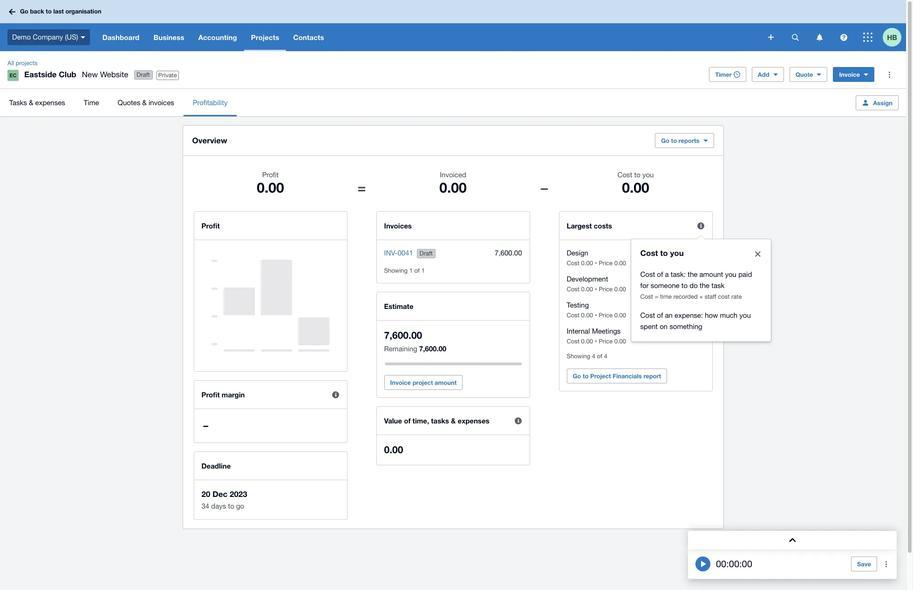 Task type: describe. For each thing, give the bounding box(es) containing it.
cost to you
[[640, 248, 684, 258]]

paid
[[739, 271, 752, 279]]

reports
[[679, 137, 700, 144]]

go to reports
[[661, 137, 700, 144]]

cost inside internal meetings cost 0.00 • price 0.00
[[567, 338, 580, 345]]

something
[[670, 323, 702, 331]]

7,600.00 remaining 7,600.00
[[384, 330, 446, 353]]

= inside cost of a task: the amount you paid for someone to do the task cost = time recorded × staff cost rate
[[655, 294, 659, 301]]

to inside the go to reports popup button
[[671, 137, 677, 144]]

inv-0041 link
[[384, 249, 413, 257]]

svg image inside demo company (us) popup button
[[80, 36, 85, 39]]

more info image for largest costs
[[692, 217, 710, 235]]

2 horizontal spatial svg image
[[863, 33, 873, 42]]

cost inside design cost 0.00 • price 0.00
[[567, 260, 580, 267]]

go back to last organisation
[[20, 8, 101, 15]]

dashboard link
[[95, 23, 147, 51]]

1 4 from the left
[[592, 353, 595, 360]]

svg image up add popup button
[[768, 34, 774, 40]]

cost inside cost of an expense: how much you spent on something
[[640, 312, 655, 320]]

dashboard
[[102, 33, 140, 41]]

invoice for invoice
[[839, 71, 860, 78]]

private
[[158, 72, 177, 79]]

project
[[590, 373, 611, 380]]

an
[[665, 312, 673, 320]]

×
[[700, 294, 703, 301]]

value
[[384, 417, 402, 425]]

project
[[413, 379, 433, 387]]

go to reports button
[[655, 133, 714, 148]]

start timer image
[[696, 557, 711, 572]]

to inside 20 dec 2023 34 days to go
[[228, 503, 234, 511]]

tasks & expenses
[[9, 99, 65, 106]]

eastside club
[[24, 69, 76, 79]]

eastside
[[24, 69, 57, 79]]

go back to last organisation link
[[6, 3, 107, 20]]

time link
[[74, 89, 108, 116]]

–
[[203, 420, 208, 432]]

price inside internal meetings cost 0.00 • price 0.00
[[599, 338, 613, 345]]

demo company (us) button
[[0, 23, 95, 51]]

banner containing hb
[[0, 0, 906, 51]]

financials
[[613, 373, 642, 380]]

value of time, tasks & expenses
[[384, 417, 490, 425]]

business button
[[147, 23, 191, 51]]

price for testing
[[599, 312, 613, 319]]

go for go to project financials report
[[573, 373, 581, 380]]

hb
[[887, 33, 897, 41]]

all projects link
[[4, 59, 41, 68]]

task:
[[671, 271, 686, 279]]

1 vertical spatial profit
[[202, 222, 220, 230]]

tasks
[[431, 417, 449, 425]]

cost to you 0.00
[[618, 171, 654, 196]]

1 vertical spatial draft
[[420, 250, 433, 257]]

accounting button
[[191, 23, 244, 51]]

internal meetings cost 0.00 • price 0.00
[[567, 328, 626, 345]]

invoice button
[[833, 67, 875, 82]]

on
[[660, 323, 668, 331]]

days
[[211, 503, 226, 511]]

recorded
[[674, 294, 698, 301]]

0 horizontal spatial svg image
[[792, 34, 799, 41]]

testing cost 0.00 • price 0.00
[[567, 301, 626, 319]]

1 horizontal spatial svg image
[[840, 34, 847, 41]]

profit for 0.00
[[262, 171, 279, 179]]

largest
[[567, 222, 592, 230]]

much
[[720, 312, 738, 320]]

overview
[[192, 136, 227, 145]]

company
[[33, 33, 63, 41]]

0041
[[398, 249, 413, 257]]

go to project financials report
[[573, 373, 661, 380]]

internal
[[567, 328, 590, 335]]

no profit information available image
[[212, 250, 329, 363]]

task
[[712, 282, 725, 290]]

to inside go back to last organisation "link"
[[46, 8, 52, 15]]

staff
[[705, 294, 717, 301]]

2 horizontal spatial &
[[451, 417, 456, 425]]

invoices
[[384, 222, 412, 230]]

save
[[857, 561, 871, 568]]

go to project financials report button
[[567, 369, 667, 384]]

invoice project amount button
[[384, 376, 463, 390]]

add button
[[752, 67, 784, 82]]

you inside cost of an expense: how much you spent on something
[[740, 312, 751, 320]]

organisation
[[65, 8, 101, 15]]

go for go to reports
[[661, 137, 670, 144]]

quote button
[[790, 67, 828, 82]]

0 horizontal spatial draft
[[137, 71, 150, 78]]

• for design
[[595, 260, 597, 267]]

svg image up quote popup button
[[817, 34, 823, 41]]

quotes & invoices link
[[108, 89, 183, 116]]

of for cost of a task: the amount you paid for someone to do the task cost = time recorded × staff cost rate
[[657, 271, 663, 279]]

quotes & invoices
[[118, 99, 174, 106]]

spent
[[640, 323, 658, 331]]

meetings
[[592, 328, 621, 335]]

cost
[[718, 294, 730, 301]]

to inside cost to you 0.00
[[634, 171, 641, 179]]

development
[[567, 275, 608, 283]]

cost to you dialog
[[631, 240, 771, 342]]

2 1 from the left
[[421, 267, 425, 274]]

amount inside cost of a task: the amount you paid for someone to do the task cost = time recorded × staff cost rate
[[700, 271, 723, 279]]

timer button
[[709, 67, 746, 82]]

cost of a task: the amount you paid for someone to do the task cost = time recorded × staff cost rate
[[640, 271, 752, 301]]

rate
[[732, 294, 742, 301]]

cost of an expense: how much you spent on something
[[640, 312, 751, 331]]

of for value of time, tasks & expenses
[[404, 417, 411, 425]]

expenses inside tasks & expenses link
[[35, 99, 65, 106]]

time
[[660, 294, 672, 301]]

for
[[640, 282, 649, 290]]

profit margin
[[202, 391, 245, 399]]



Task type: locate. For each thing, give the bounding box(es) containing it.
2 vertical spatial 7,600.00
[[419, 345, 446, 353]]

0 vertical spatial the
[[688, 271, 698, 279]]

time
[[84, 99, 99, 106]]

design
[[567, 249, 588, 257]]

of inside cost of a task: the amount you paid for someone to do the task cost = time recorded × staff cost rate
[[657, 271, 663, 279]]

you inside cost of a task: the amount you paid for someone to do the task cost = time recorded × staff cost rate
[[725, 271, 737, 279]]

1 horizontal spatial &
[[142, 99, 147, 106]]

• inside testing cost 0.00 • price 0.00
[[595, 312, 597, 319]]

of
[[414, 267, 420, 274], [657, 271, 663, 279], [657, 312, 663, 320], [597, 353, 602, 360], [404, 417, 411, 425]]

1 horizontal spatial the
[[700, 282, 710, 290]]

draft left private
[[137, 71, 150, 78]]

invoice project amount
[[390, 379, 457, 387]]

& inside quotes & invoices link
[[142, 99, 147, 106]]

svg image up the quote
[[792, 34, 799, 41]]

3 price from the top
[[599, 312, 613, 319]]

more options image right save
[[877, 555, 896, 574]]

• inside internal meetings cost 0.00 • price 0.00
[[595, 338, 597, 345]]

go
[[20, 8, 28, 15], [661, 137, 670, 144], [573, 373, 581, 380]]

2 vertical spatial profit
[[202, 391, 220, 399]]

svg image left back at the top left of page
[[9, 9, 15, 15]]

4 • from the top
[[595, 338, 597, 345]]

−
[[540, 179, 549, 196]]

2 price from the top
[[599, 286, 613, 293]]

back
[[30, 8, 44, 15]]

save button
[[851, 557, 877, 572]]

price down development
[[599, 286, 613, 293]]

(us)
[[65, 33, 78, 41]]

invoice
[[839, 71, 860, 78], [390, 379, 411, 387]]

1 horizontal spatial 4
[[604, 353, 607, 360]]

0 vertical spatial =
[[358, 179, 366, 196]]

0 vertical spatial draft
[[137, 71, 150, 78]]

showing for showing 1 of 1
[[384, 267, 408, 274]]

• up development
[[595, 260, 597, 267]]

more options image
[[880, 65, 899, 84], [877, 555, 896, 574]]

0 horizontal spatial &
[[29, 99, 33, 106]]

0 horizontal spatial =
[[358, 179, 366, 196]]

time,
[[413, 417, 429, 425]]

1 horizontal spatial invoice
[[839, 71, 860, 78]]

profit inside profit 0.00
[[262, 171, 279, 179]]

remaining
[[384, 345, 417, 353]]

go
[[236, 503, 244, 511]]

1 1 from the left
[[409, 267, 413, 274]]

more info image
[[692, 217, 710, 235], [509, 412, 528, 431]]

costs
[[594, 222, 612, 230]]

cost
[[618, 171, 632, 179], [640, 248, 658, 258], [567, 260, 580, 267], [640, 271, 655, 279], [567, 286, 580, 293], [640, 294, 653, 301], [640, 312, 655, 320], [567, 312, 580, 319], [567, 338, 580, 345]]

go left reports
[[661, 137, 670, 144]]

the right do
[[700, 282, 710, 290]]

& right quotes
[[142, 99, 147, 106]]

banner
[[0, 0, 906, 51]]

0 vertical spatial go
[[20, 8, 28, 15]]

1 horizontal spatial draft
[[420, 250, 433, 257]]

1 • from the top
[[595, 260, 597, 267]]

invoice inside "popup button"
[[839, 71, 860, 78]]

projects
[[251, 33, 279, 41]]

0 horizontal spatial invoice
[[390, 379, 411, 387]]

development cost 0.00 • price 0.00
[[567, 275, 626, 293]]

to inside cost of a task: the amount you paid for someone to do the task cost = time recorded × staff cost rate
[[682, 282, 688, 290]]

1 horizontal spatial =
[[655, 294, 659, 301]]

cost inside development cost 0.00 • price 0.00
[[567, 286, 580, 293]]

how
[[705, 312, 718, 320]]

the up do
[[688, 271, 698, 279]]

00:00:00
[[716, 559, 752, 570]]

report
[[644, 373, 661, 380]]

demo company (us)
[[12, 33, 78, 41]]

invoiced 0.00
[[440, 171, 467, 196]]

0 horizontal spatial more info image
[[509, 412, 528, 431]]

cost inside cost to you 0.00
[[618, 171, 632, 179]]

&
[[29, 99, 33, 106], [142, 99, 147, 106], [451, 417, 456, 425]]

1 vertical spatial amount
[[435, 379, 457, 387]]

profitability
[[193, 99, 228, 106]]

navigation containing dashboard
[[95, 23, 762, 51]]

7,600.00 for 7,600.00 remaining 7,600.00
[[384, 330, 422, 342]]

showing
[[384, 267, 408, 274], [567, 353, 590, 360]]

cost inside testing cost 0.00 • price 0.00
[[567, 312, 580, 319]]

navigation
[[95, 23, 762, 51]]

1 price from the top
[[599, 260, 613, 267]]

0 horizontal spatial 1
[[409, 267, 413, 274]]

draft right the 0041
[[420, 250, 433, 257]]

& right tasks on the left top of the page
[[29, 99, 33, 106]]

• down development
[[595, 286, 597, 293]]

& right tasks
[[451, 417, 456, 425]]

• inside development cost 0.00 • price 0.00
[[595, 286, 597, 293]]

• up "meetings"
[[595, 312, 597, 319]]

go inside button
[[573, 373, 581, 380]]

price for design
[[599, 260, 613, 267]]

projects button
[[244, 23, 286, 51]]

showing 1 of 1
[[384, 267, 425, 274]]

0 vertical spatial more info image
[[692, 217, 710, 235]]

new website
[[82, 70, 128, 79]]

all projects
[[7, 60, 38, 67]]

amount right project at the bottom left of the page
[[435, 379, 457, 387]]

1 horizontal spatial more info image
[[692, 217, 710, 235]]

0 vertical spatial invoice
[[839, 71, 860, 78]]

more options image up assign
[[880, 65, 899, 84]]

design cost 0.00 • price 0.00
[[567, 249, 626, 267]]

• for testing
[[595, 312, 597, 319]]

2 horizontal spatial go
[[661, 137, 670, 144]]

7,600.00 for 7,600.00
[[495, 249, 522, 257]]

close image
[[749, 245, 767, 264]]

new
[[82, 70, 98, 79]]

0 vertical spatial more options image
[[880, 65, 899, 84]]

price inside development cost 0.00 • price 0.00
[[599, 286, 613, 293]]

draft
[[137, 71, 150, 78], [420, 250, 433, 257]]

price up development cost 0.00 • price 0.00 at the right
[[599, 260, 613, 267]]

7,600.00
[[495, 249, 522, 257], [384, 330, 422, 342], [419, 345, 446, 353]]

0 vertical spatial showing
[[384, 267, 408, 274]]

1 vertical spatial expenses
[[458, 417, 490, 425]]

0.00
[[257, 179, 284, 196], [440, 179, 467, 196], [622, 179, 649, 196], [581, 260, 593, 267], [614, 260, 626, 267], [581, 286, 593, 293], [614, 286, 626, 293], [581, 312, 593, 319], [614, 312, 626, 319], [581, 338, 593, 345], [614, 338, 626, 345], [384, 445, 403, 456]]

1 horizontal spatial go
[[573, 373, 581, 380]]

0 vertical spatial 7,600.00
[[495, 249, 522, 257]]

quote
[[796, 71, 813, 78]]

amount inside "button"
[[435, 379, 457, 387]]

business
[[153, 33, 184, 41]]

add
[[758, 71, 770, 78]]

go left back at the top left of page
[[20, 8, 28, 15]]

price for development
[[599, 286, 613, 293]]

svg image up invoice "popup button"
[[840, 34, 847, 41]]

1 vertical spatial =
[[655, 294, 659, 301]]

1 vertical spatial go
[[661, 137, 670, 144]]

0.00 inside cost to you 0.00
[[622, 179, 649, 196]]

0 horizontal spatial expenses
[[35, 99, 65, 106]]

1 vertical spatial more options image
[[877, 555, 896, 574]]

someone
[[651, 282, 680, 290]]

& inside tasks & expenses link
[[29, 99, 33, 106]]

of inside cost of an expense: how much you spent on something
[[657, 312, 663, 320]]

0 horizontal spatial 4
[[592, 353, 595, 360]]

more info image for value of time, tasks & expenses
[[509, 412, 528, 431]]

34
[[202, 503, 209, 511]]

expenses
[[35, 99, 65, 106], [458, 417, 490, 425]]

0 horizontal spatial go
[[20, 8, 28, 15]]

1 horizontal spatial showing
[[567, 353, 590, 360]]

1 horizontal spatial expenses
[[458, 417, 490, 425]]

expenses down eastside club
[[35, 99, 65, 106]]

3 • from the top
[[595, 312, 597, 319]]

0 horizontal spatial the
[[688, 271, 698, 279]]

price up "meetings"
[[599, 312, 613, 319]]

price inside testing cost 0.00 • price 0.00
[[599, 312, 613, 319]]

invoice for invoice project amount
[[390, 379, 411, 387]]

price inside design cost 0.00 • price 0.00
[[599, 260, 613, 267]]

20 dec 2023 34 days to go
[[202, 490, 247, 511]]

do
[[690, 282, 698, 290]]

go down showing 4 of 4
[[573, 373, 581, 380]]

amount
[[700, 271, 723, 279], [435, 379, 457, 387]]

1 horizontal spatial 1
[[421, 267, 425, 274]]

demo
[[12, 33, 31, 41]]

website
[[100, 70, 128, 79]]

0 vertical spatial profit
[[262, 171, 279, 179]]

4 down internal meetings cost 0.00 • price 0.00
[[592, 353, 595, 360]]

quotes
[[118, 99, 140, 106]]

profit for margin
[[202, 391, 220, 399]]

expense:
[[675, 312, 703, 320]]

inv-0041
[[384, 249, 413, 257]]

contacts button
[[286, 23, 331, 51]]

4
[[592, 353, 595, 360], [604, 353, 607, 360]]

2 4 from the left
[[604, 353, 607, 360]]

• for development
[[595, 286, 597, 293]]

inv-
[[384, 249, 398, 257]]

tasks & expenses link
[[0, 89, 74, 116]]

ec
[[9, 72, 17, 78]]

a
[[665, 271, 669, 279]]

go inside "link"
[[20, 8, 28, 15]]

0 horizontal spatial showing
[[384, 267, 408, 274]]

showing 4 of 4
[[567, 353, 607, 360]]

showing down internal
[[567, 353, 590, 360]]

• down "meetings"
[[595, 338, 597, 345]]

accounting
[[198, 33, 237, 41]]

svg image
[[863, 33, 873, 42], [792, 34, 799, 41], [840, 34, 847, 41]]

price down "meetings"
[[599, 338, 613, 345]]

svg image right (us)
[[80, 36, 85, 39]]

0 vertical spatial amount
[[700, 271, 723, 279]]

to inside go to project financials report button
[[583, 373, 589, 380]]

expenses right tasks
[[458, 417, 490, 425]]

to
[[46, 8, 52, 15], [671, 137, 677, 144], [634, 171, 641, 179], [660, 248, 668, 258], [682, 282, 688, 290], [583, 373, 589, 380], [228, 503, 234, 511]]

0 horizontal spatial amount
[[435, 379, 457, 387]]

& for tasks
[[29, 99, 33, 106]]

deadline
[[202, 462, 231, 471]]

go inside popup button
[[661, 137, 670, 144]]

20
[[202, 490, 210, 500]]

2023
[[230, 490, 247, 500]]

invoice left project at the bottom left of the page
[[390, 379, 411, 387]]

go for go back to last organisation
[[20, 8, 28, 15]]

the
[[688, 271, 698, 279], [700, 282, 710, 290]]

club
[[59, 69, 76, 79]]

profit
[[262, 171, 279, 179], [202, 222, 220, 230], [202, 391, 220, 399]]

invoice inside "button"
[[390, 379, 411, 387]]

1 vertical spatial invoice
[[390, 379, 411, 387]]

more info image
[[326, 386, 345, 404]]

2 • from the top
[[595, 286, 597, 293]]

0 vertical spatial expenses
[[35, 99, 65, 106]]

timer
[[715, 71, 732, 78]]

invoice up assign "button"
[[839, 71, 860, 78]]

1 vertical spatial the
[[700, 282, 710, 290]]

1 vertical spatial showing
[[567, 353, 590, 360]]

you inside cost to you 0.00
[[643, 171, 654, 179]]

& for quotes
[[142, 99, 147, 106]]

you
[[643, 171, 654, 179], [670, 248, 684, 258], [725, 271, 737, 279], [740, 312, 751, 320]]

4 price from the top
[[599, 338, 613, 345]]

showing down inv-0041 link
[[384, 267, 408, 274]]

2 vertical spatial go
[[573, 373, 581, 380]]

4 up project
[[604, 353, 607, 360]]

invoices
[[149, 99, 174, 106]]

• inside design cost 0.00 • price 0.00
[[595, 260, 597, 267]]

1 vertical spatial more info image
[[509, 412, 528, 431]]

estimate
[[384, 302, 414, 311]]

showing for showing 4 of 4
[[567, 353, 590, 360]]

1 horizontal spatial amount
[[700, 271, 723, 279]]

profitability link
[[183, 89, 237, 116]]

svg image
[[9, 9, 15, 15], [817, 34, 823, 41], [768, 34, 774, 40], [80, 36, 85, 39]]

svg image inside go back to last organisation "link"
[[9, 9, 15, 15]]

1 vertical spatial 7,600.00
[[384, 330, 422, 342]]

testing
[[567, 301, 589, 309]]

amount up task
[[700, 271, 723, 279]]

contacts
[[293, 33, 324, 41]]

of for cost of an expense: how much you spent on something
[[657, 312, 663, 320]]

svg image left the hb
[[863, 33, 873, 42]]



Task type: vqa. For each thing, say whether or not it's contained in the screenshot.
Cost inside the Cost to you 0.00
yes



